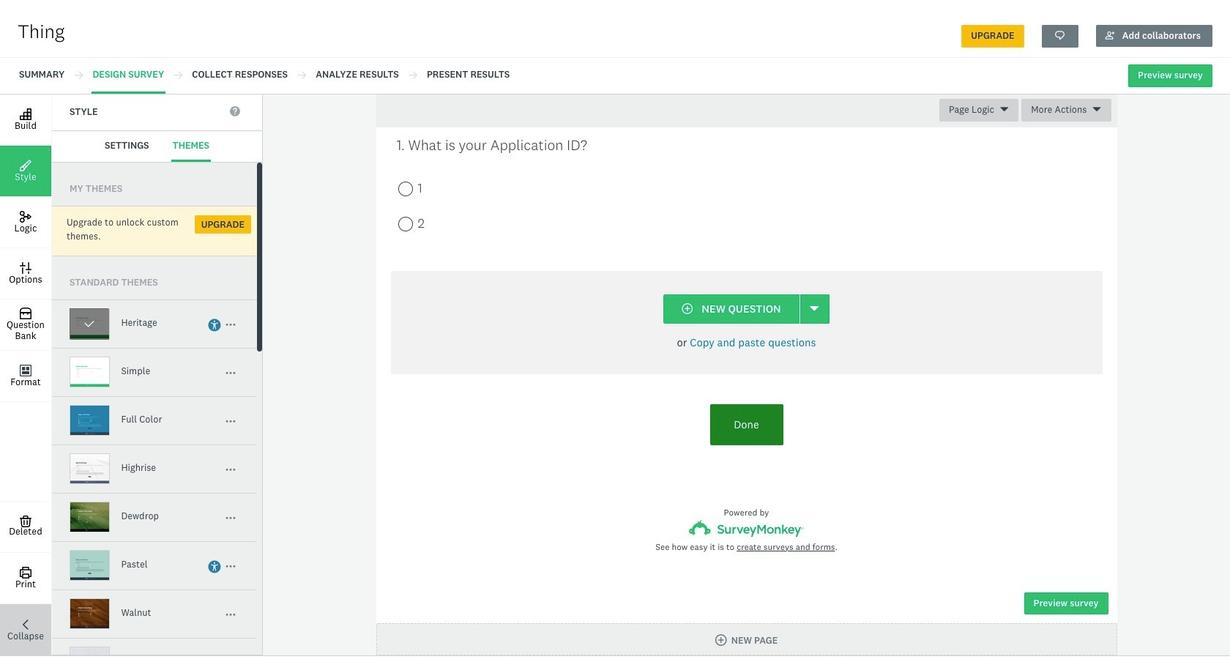 Task type: locate. For each thing, give the bounding box(es) containing it.
surveymonkey image
[[689, 520, 804, 537]]



Task type: vqa. For each thing, say whether or not it's contained in the screenshot.
leftmost Products Icon
no



